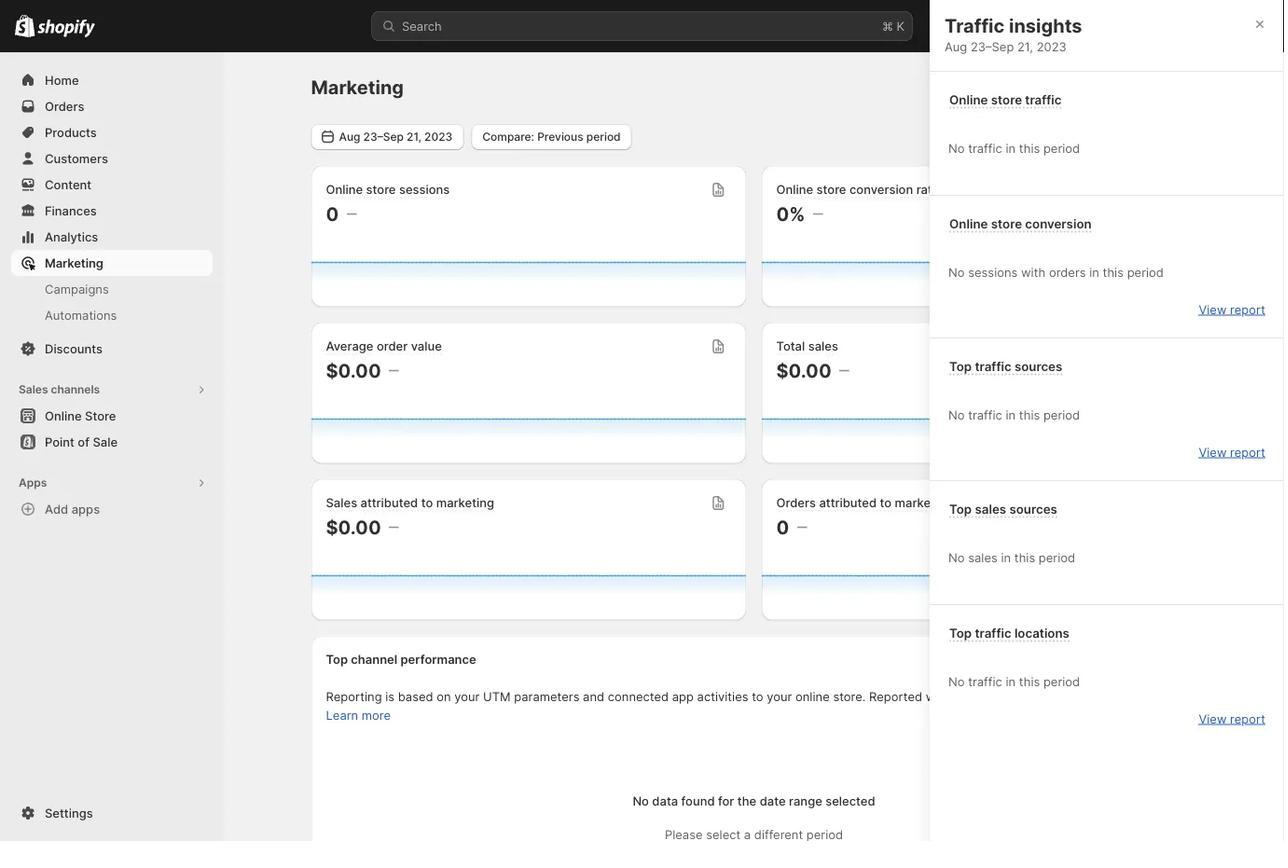 Task type: vqa. For each thing, say whether or not it's contained in the screenshot.


Task type: describe. For each thing, give the bounding box(es) containing it.
period for top traffic sources
[[1044, 408, 1080, 422]]

no change image for sales
[[839, 363, 849, 378]]

no traffic in this period for traffic
[[949, 141, 1080, 155]]

activities
[[697, 690, 749, 704]]

found
[[681, 794, 715, 809]]

with inside reporting is based on your utm parameters and connected app activities to your online store. reported with a 30-day attribution window. learn more
[[926, 690, 950, 704]]

2023
[[1037, 39, 1067, 54]]

sales for top
[[975, 501, 1007, 516]]

store.
[[833, 690, 866, 704]]

sales for total
[[808, 339, 838, 354]]

add apps button
[[11, 496, 213, 522]]

range
[[789, 794, 823, 809]]

marketing for sales attributed to marketing
[[436, 496, 494, 510]]

store for online store conversion rate
[[817, 182, 847, 197]]

no left data
[[633, 794, 649, 809]]

period for online store traffic
[[1044, 141, 1080, 155]]

sales for sales attributed to marketing
[[326, 496, 357, 510]]

on
[[437, 690, 451, 704]]

no change image for store
[[346, 207, 357, 222]]

sales for sales channels
[[19, 383, 48, 396]]

online store conversion rate
[[777, 182, 940, 197]]

average
[[326, 339, 374, 354]]

top sales sources
[[950, 501, 1058, 516]]

this right orders
[[1103, 265, 1124, 279]]

0 horizontal spatial 0
[[326, 202, 339, 225]]

the
[[738, 794, 757, 809]]

view report for conversion
[[1199, 302, 1266, 317]]

sources for top sales sources
[[1010, 501, 1058, 516]]

period right orders
[[1127, 265, 1164, 279]]

learn more link
[[326, 708, 391, 723]]

orders
[[777, 496, 816, 510]]

reported
[[869, 690, 923, 704]]

no change image for attributed
[[389, 520, 399, 535]]

top for top channel performance
[[326, 652, 348, 667]]

⌘ k
[[882, 19, 905, 33]]

$0.00 for sales
[[326, 516, 381, 539]]

view report link for top traffic sources
[[1199, 445, 1266, 459]]

top traffic locations
[[950, 625, 1070, 640]]

selected
[[826, 794, 876, 809]]

window.
[[1072, 690, 1119, 704]]

insights
[[1009, 14, 1083, 37]]

apps
[[72, 502, 100, 516]]

23–sep
[[971, 39, 1014, 54]]

more
[[362, 708, 391, 723]]

online store conversion
[[950, 216, 1092, 231]]

sales channels button
[[11, 377, 213, 403]]

no data found for the date range selected
[[633, 794, 876, 809]]

a
[[954, 690, 961, 704]]

aug
[[945, 39, 968, 54]]

in for top traffic locations
[[1006, 674, 1016, 689]]

$0.00 for average
[[326, 359, 381, 382]]

locations
[[1015, 625, 1070, 640]]

top channel performance
[[326, 652, 476, 667]]

view for top traffic locations
[[1199, 712, 1227, 726]]

home
[[45, 73, 79, 87]]

day
[[985, 690, 1006, 704]]

top traffic locations button
[[945, 625, 1074, 642]]

apps button
[[11, 470, 213, 496]]

1 vertical spatial sessions
[[968, 265, 1018, 279]]

utm
[[483, 690, 511, 704]]

sales channels
[[19, 383, 100, 396]]

period for top traffic locations
[[1044, 674, 1080, 689]]

period for top sales sources
[[1039, 550, 1076, 565]]

marketing for orders attributed to marketing
[[895, 496, 953, 510]]

total sales
[[777, 339, 838, 354]]

rate
[[917, 182, 940, 197]]

online store traffic button
[[945, 91, 1067, 109]]

attributed for sales
[[361, 496, 418, 510]]

online for online store conversion
[[950, 216, 988, 231]]

discounts
[[45, 341, 103, 356]]

no for online store conversion
[[949, 265, 965, 279]]

and
[[583, 690, 605, 704]]

traffic
[[945, 14, 1005, 37]]

channel
[[351, 652, 398, 667]]

no sessions with orders in this period
[[949, 265, 1164, 279]]

connected
[[608, 690, 669, 704]]

this for top traffic locations
[[1019, 674, 1040, 689]]

campaigns
[[45, 282, 109, 296]]

traffic insights aug 23–sep 21, 2023
[[945, 14, 1083, 54]]

top for top traffic locations
[[950, 625, 972, 640]]

search
[[402, 19, 442, 33]]

store for online store traffic
[[991, 92, 1022, 107]]

value
[[411, 339, 442, 354]]

online for online store traffic
[[950, 92, 988, 107]]

to for orders attributed to marketing
[[880, 496, 892, 510]]

top traffic sources button
[[945, 358, 1067, 375]]

this for top traffic sources
[[1019, 408, 1040, 422]]

report for sources
[[1230, 445, 1266, 459]]

online for online store conversion rate
[[777, 182, 814, 197]]

is
[[385, 690, 395, 704]]

this for top sales sources
[[1015, 550, 1036, 565]]

no change image for $0.00
[[389, 363, 399, 378]]

shopify image
[[38, 19, 95, 38]]

traffic inside dropdown button
[[975, 625, 1012, 640]]

settings link
[[11, 800, 213, 826]]

conversion for online store conversion rate
[[850, 182, 913, 197]]



Task type: locate. For each thing, give the bounding box(es) containing it.
marketing up campaigns
[[45, 256, 103, 270]]

this for online store traffic
[[1019, 141, 1040, 155]]

marketing
[[311, 76, 404, 99], [45, 256, 103, 270]]

1 horizontal spatial your
[[767, 690, 792, 704]]

sales for no
[[968, 550, 998, 565]]

0 horizontal spatial marketing
[[45, 256, 103, 270]]

no traffic in this period down online store traffic dropdown button
[[949, 141, 1080, 155]]

sales right total
[[808, 339, 838, 354]]

in
[[1006, 141, 1016, 155], [1090, 265, 1100, 279], [1006, 408, 1016, 422], [1001, 550, 1011, 565], [1006, 674, 1016, 689]]

2 vertical spatial sales
[[968, 550, 998, 565]]

0 horizontal spatial conversion
[[850, 182, 913, 197]]

1 view report from the top
[[1199, 302, 1266, 317]]

0 vertical spatial view report
[[1199, 302, 1266, 317]]

⌘
[[882, 19, 893, 33]]

add
[[45, 502, 68, 516]]

0 horizontal spatial no change image
[[389, 363, 399, 378]]

traffic inside dropdown button
[[1025, 92, 1062, 107]]

1 vertical spatial report
[[1230, 445, 1266, 459]]

orders attributed to marketing
[[777, 496, 953, 510]]

store
[[991, 92, 1022, 107], [366, 182, 396, 197], [817, 182, 847, 197], [991, 216, 1022, 231]]

sales inside button
[[19, 383, 48, 396]]

2 vertical spatial no traffic in this period
[[949, 674, 1080, 689]]

conversion
[[850, 182, 913, 197], [1025, 216, 1092, 231]]

no change image right 0%
[[813, 207, 823, 222]]

conversion left "rate"
[[850, 182, 913, 197]]

0 vertical spatial view report link
[[1199, 302, 1266, 317]]

report for locations
[[1230, 712, 1266, 726]]

top sales sources button
[[945, 500, 1062, 518]]

top for top traffic sources
[[950, 359, 972, 374]]

1 vertical spatial sales
[[326, 496, 357, 510]]

2 vertical spatial report
[[1230, 712, 1266, 726]]

view
[[1199, 302, 1227, 317], [1199, 445, 1227, 459], [1199, 712, 1227, 726]]

online store conversion button
[[945, 215, 1097, 233]]

0 horizontal spatial to
[[421, 496, 433, 510]]

1 horizontal spatial sales
[[326, 496, 357, 510]]

1 horizontal spatial with
[[1021, 265, 1046, 279]]

no traffic in this period up day
[[949, 674, 1080, 689]]

1 vertical spatial sales
[[975, 501, 1007, 516]]

learn
[[326, 708, 358, 723]]

$0.00 down total sales
[[777, 359, 832, 382]]

app
[[672, 690, 694, 704]]

sources inside dropdown button
[[1015, 359, 1063, 374]]

3 no traffic in this period from the top
[[949, 674, 1080, 689]]

no sales in this period
[[949, 550, 1076, 565]]

1 vertical spatial with
[[926, 690, 950, 704]]

to inside reporting is based on your utm parameters and connected app activities to your online store. reported with a 30-day attribution window. learn more
[[752, 690, 764, 704]]

0 vertical spatial view
[[1199, 302, 1227, 317]]

in for top sales sources
[[1001, 550, 1011, 565]]

marketing link
[[11, 250, 213, 276]]

for
[[718, 794, 734, 809]]

2 attributed from the left
[[819, 496, 877, 510]]

this down online store traffic dropdown button
[[1019, 141, 1040, 155]]

0 vertical spatial sources
[[1015, 359, 1063, 374]]

top inside dropdown button
[[950, 359, 972, 374]]

top inside dropdown button
[[950, 501, 972, 516]]

with
[[1021, 265, 1046, 279], [926, 690, 950, 704]]

sources
[[1015, 359, 1063, 374], [1010, 501, 1058, 516]]

1 marketing from the left
[[436, 496, 494, 510]]

period down online store traffic dropdown button
[[1044, 141, 1080, 155]]

$0.00 down average
[[326, 359, 381, 382]]

date
[[760, 794, 786, 809]]

0 horizontal spatial with
[[926, 690, 950, 704]]

2 no traffic in this period from the top
[[949, 408, 1080, 422]]

1 vertical spatial sources
[[1010, 501, 1058, 516]]

add apps
[[45, 502, 100, 516]]

data
[[652, 794, 678, 809]]

no for top sales sources
[[949, 550, 965, 565]]

0 down online store sessions
[[326, 202, 339, 225]]

no traffic in this period for locations
[[949, 674, 1080, 689]]

no for top traffic locations
[[949, 674, 965, 689]]

no for top traffic sources
[[949, 408, 965, 422]]

k
[[897, 19, 905, 33]]

no down top sales sources dropdown button
[[949, 550, 965, 565]]

view report link for top traffic locations
[[1199, 712, 1266, 726]]

no change image
[[346, 207, 357, 222], [839, 363, 849, 378], [389, 520, 399, 535], [797, 520, 807, 535]]

conversion inside dropdown button
[[1025, 216, 1092, 231]]

sessions
[[399, 182, 450, 197], [968, 265, 1018, 279]]

1 vertical spatial view
[[1199, 445, 1227, 459]]

top
[[950, 359, 972, 374], [950, 501, 972, 516], [950, 625, 972, 640], [326, 652, 348, 667]]

top for top sales sources
[[950, 501, 972, 516]]

0%
[[777, 202, 805, 225]]

no change image down order
[[389, 363, 399, 378]]

$0.00 for total
[[777, 359, 832, 382]]

3 view report link from the top
[[1199, 712, 1266, 726]]

to
[[421, 496, 433, 510], [880, 496, 892, 510], [752, 690, 764, 704]]

average order value
[[326, 339, 442, 354]]

automations
[[45, 308, 117, 322]]

0 horizontal spatial sessions
[[399, 182, 450, 197]]

2 view report from the top
[[1199, 445, 1266, 459]]

in down online store traffic dropdown button
[[1006, 141, 1016, 155]]

0 vertical spatial sessions
[[399, 182, 450, 197]]

top inside dropdown button
[[950, 625, 972, 640]]

apps
[[19, 476, 47, 490]]

0 horizontal spatial marketing
[[436, 496, 494, 510]]

1 horizontal spatial conversion
[[1025, 216, 1092, 231]]

0 horizontal spatial attributed
[[361, 496, 418, 510]]

your right the on
[[455, 690, 480, 704]]

reporting is based on your utm parameters and connected app activities to your online store. reported with a 30-day attribution window. learn more
[[326, 690, 1119, 723]]

$0.00
[[326, 359, 381, 382], [777, 359, 832, 382], [326, 516, 381, 539]]

no traffic in this period for sources
[[949, 408, 1080, 422]]

2 view from the top
[[1199, 445, 1227, 459]]

view report for sources
[[1199, 445, 1266, 459]]

0
[[326, 202, 339, 225], [777, 516, 789, 539]]

with left orders
[[1021, 265, 1046, 279]]

sales
[[808, 339, 838, 354], [975, 501, 1007, 516], [968, 550, 998, 565]]

1 horizontal spatial marketing
[[311, 76, 404, 99]]

traffic
[[1025, 92, 1062, 107], [968, 141, 1003, 155], [975, 359, 1012, 374], [968, 408, 1003, 422], [975, 625, 1012, 640], [968, 674, 1003, 689]]

1 vertical spatial view report link
[[1199, 445, 1266, 459]]

attribution
[[1009, 690, 1068, 704]]

1 attributed from the left
[[361, 496, 418, 510]]

based
[[398, 690, 433, 704]]

0 vertical spatial no traffic in this period
[[949, 141, 1080, 155]]

2 view report link from the top
[[1199, 445, 1266, 459]]

view for top traffic sources
[[1199, 445, 1227, 459]]

to for sales attributed to marketing
[[421, 496, 433, 510]]

online store traffic
[[950, 92, 1062, 107]]

sales attributed to marketing
[[326, 496, 494, 510]]

period down top traffic sources dropdown button
[[1044, 408, 1080, 422]]

marketing down search
[[311, 76, 404, 99]]

1 vertical spatial conversion
[[1025, 216, 1092, 231]]

in for online store traffic
[[1006, 141, 1016, 155]]

this
[[1019, 141, 1040, 155], [1103, 265, 1124, 279], [1019, 408, 1040, 422], [1015, 550, 1036, 565], [1019, 674, 1040, 689]]

store for online store sessions
[[366, 182, 396, 197]]

period up attribution
[[1044, 674, 1080, 689]]

no down top traffic sources dropdown button
[[949, 408, 965, 422]]

traffic inside dropdown button
[[975, 359, 1012, 374]]

discounts link
[[11, 336, 213, 362]]

0 vertical spatial no change image
[[813, 207, 823, 222]]

online
[[796, 690, 830, 704]]

in up attribution
[[1006, 674, 1016, 689]]

0 vertical spatial marketing
[[311, 76, 404, 99]]

performance
[[401, 652, 476, 667]]

attributed
[[361, 496, 418, 510], [819, 496, 877, 510]]

your left online
[[767, 690, 792, 704]]

total
[[777, 339, 805, 354]]

1 report from the top
[[1230, 302, 1266, 317]]

no down the online store conversion dropdown button
[[949, 265, 965, 279]]

channels
[[51, 383, 100, 396]]

2 vertical spatial view report
[[1199, 712, 1266, 726]]

1 view report link from the top
[[1199, 302, 1266, 317]]

this up attribution
[[1019, 674, 1040, 689]]

sales inside dropdown button
[[975, 501, 1007, 516]]

view report for locations
[[1199, 712, 1266, 726]]

2 horizontal spatial to
[[880, 496, 892, 510]]

online for online store sessions
[[326, 182, 363, 197]]

21,
[[1018, 39, 1034, 54]]

attributed for orders
[[819, 496, 877, 510]]

2 vertical spatial view report link
[[1199, 712, 1266, 726]]

online
[[950, 92, 988, 107], [326, 182, 363, 197], [777, 182, 814, 197], [950, 216, 988, 231]]

0 down orders
[[777, 516, 789, 539]]

1 view from the top
[[1199, 302, 1227, 317]]

orders
[[1049, 265, 1086, 279]]

0 horizontal spatial sales
[[19, 383, 48, 396]]

0 vertical spatial sales
[[19, 383, 48, 396]]

no change image
[[813, 207, 823, 222], [389, 363, 399, 378]]

1 horizontal spatial marketing
[[895, 496, 953, 510]]

3 view from the top
[[1199, 712, 1227, 726]]

store for online store conversion
[[991, 216, 1022, 231]]

1 your from the left
[[455, 690, 480, 704]]

3 report from the top
[[1230, 712, 1266, 726]]

automations link
[[11, 302, 213, 328]]

0 vertical spatial with
[[1021, 265, 1046, 279]]

no traffic in this period
[[949, 141, 1080, 155], [949, 408, 1080, 422], [949, 674, 1080, 689]]

$0.00 down sales attributed to marketing
[[326, 516, 381, 539]]

sales down top sales sources dropdown button
[[968, 550, 998, 565]]

top traffic sources
[[950, 359, 1063, 374]]

1 no traffic in this period from the top
[[949, 141, 1080, 155]]

in down top sales sources dropdown button
[[1001, 550, 1011, 565]]

conversion for online store conversion
[[1025, 216, 1092, 231]]

2 report from the top
[[1230, 445, 1266, 459]]

2 your from the left
[[767, 690, 792, 704]]

reporting
[[326, 690, 382, 704]]

3 view report from the top
[[1199, 712, 1266, 726]]

online store sessions
[[326, 182, 450, 197]]

0 horizontal spatial your
[[455, 690, 480, 704]]

in down top traffic sources dropdown button
[[1006, 408, 1016, 422]]

1 vertical spatial no change image
[[389, 363, 399, 378]]

no
[[949, 141, 965, 155], [949, 265, 965, 279], [949, 408, 965, 422], [949, 550, 965, 565], [949, 674, 965, 689], [633, 794, 649, 809]]

order
[[377, 339, 408, 354]]

1 horizontal spatial sessions
[[968, 265, 1018, 279]]

no change image for 0%
[[813, 207, 823, 222]]

this down top traffic sources dropdown button
[[1019, 408, 1040, 422]]

0 vertical spatial conversion
[[850, 182, 913, 197]]

1 horizontal spatial attributed
[[819, 496, 877, 510]]

1 vertical spatial view report
[[1199, 445, 1266, 459]]

this down top sales sources dropdown button
[[1015, 550, 1036, 565]]

sources for top traffic sources
[[1015, 359, 1063, 374]]

marketing
[[436, 496, 494, 510], [895, 496, 953, 510]]

30-
[[964, 690, 985, 704]]

1 vertical spatial no traffic in this period
[[949, 408, 1080, 422]]

sales
[[19, 383, 48, 396], [326, 496, 357, 510]]

campaigns link
[[11, 276, 213, 302]]

1 vertical spatial marketing
[[45, 256, 103, 270]]

conversion up no sessions with orders in this period on the top right of page
[[1025, 216, 1092, 231]]

2 vertical spatial view
[[1199, 712, 1227, 726]]

0 vertical spatial sales
[[808, 339, 838, 354]]

report for conversion
[[1230, 302, 1266, 317]]

0 vertical spatial 0
[[326, 202, 339, 225]]

no up a
[[949, 674, 965, 689]]

home link
[[11, 67, 213, 93]]

period down top sales sources dropdown button
[[1039, 550, 1076, 565]]

report
[[1230, 302, 1266, 317], [1230, 445, 1266, 459], [1230, 712, 1266, 726]]

in right orders
[[1090, 265, 1100, 279]]

sources inside dropdown button
[[1010, 501, 1058, 516]]

with left a
[[926, 690, 950, 704]]

no for online store traffic
[[949, 141, 965, 155]]

1 vertical spatial 0
[[777, 516, 789, 539]]

settings
[[45, 806, 93, 820]]

parameters
[[514, 690, 580, 704]]

in for top traffic sources
[[1006, 408, 1016, 422]]

1 horizontal spatial to
[[752, 690, 764, 704]]

1 horizontal spatial 0
[[777, 516, 789, 539]]

your
[[455, 690, 480, 704], [767, 690, 792, 704]]

1 horizontal spatial no change image
[[813, 207, 823, 222]]

sales up the no sales in this period
[[975, 501, 1007, 516]]

view for online store conversion
[[1199, 302, 1227, 317]]

2 marketing from the left
[[895, 496, 953, 510]]

no traffic in this period down top traffic sources dropdown button
[[949, 408, 1080, 422]]

0 vertical spatial report
[[1230, 302, 1266, 317]]

view report link for online store conversion
[[1199, 302, 1266, 317]]

no down online store traffic dropdown button
[[949, 141, 965, 155]]



